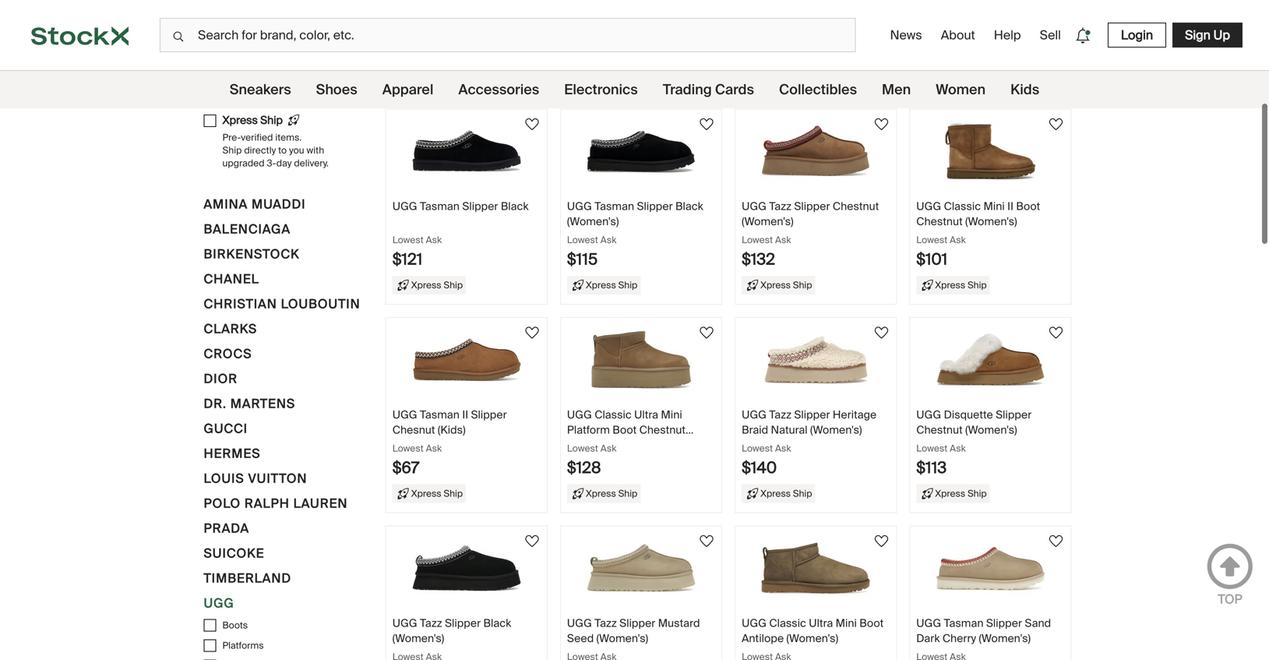 Task type: vqa. For each thing, say whether or not it's contained in the screenshot.
Slipper in UGG Tasman Slipper Chestnut (Women's)
yes



Task type: describe. For each thing, give the bounding box(es) containing it.
ugg tasman slipper black image
[[412, 122, 521, 180]]

follow image for ugg tazz slipper chestnut (women's)
[[873, 115, 891, 134]]

ugg tazz slipper mustard seed (women's)
[[567, 616, 700, 646]]

sign
[[1186, 27, 1211, 43]]

lowest inside ugg tasman ii slipper chesnut (kids) lowest ask $67
[[393, 442, 424, 455]]

sand for ugg tazz slipper sand (women's)
[[484, 0, 510, 5]]

ugg classic ultra mini boot antilope (women's) link
[[736, 527, 897, 660]]

about
[[942, 27, 976, 43]]

electronics
[[565, 81, 638, 99]]

follow image for ugg tazz slipper mustard seed (women's)
[[698, 532, 717, 551]]

ugg for ugg tasman slipper black
[[393, 199, 418, 214]]

follow image for $140
[[873, 324, 891, 342]]

xpress ship for $140
[[761, 487, 813, 500]]

christian louboutin button
[[204, 294, 361, 319]]

trending
[[204, 15, 274, 31]]

mini for ugg classic ultra mini platform boot chestnut (women's)
[[661, 408, 683, 422]]

platform
[[567, 423, 610, 437]]

chestnut inside ugg tazz slipper chestnut (women's) lowest ask $132
[[833, 199, 880, 214]]

you
[[289, 144, 305, 156]]

tazz for ugg tazz slipper sand (women's)
[[420, 0, 443, 5]]

follow image right ugg classic ultra mini boot antilope (women's) image
[[873, 532, 891, 551]]

product category switcher element
[[0, 71, 1270, 108]]

sign up button
[[1173, 23, 1243, 48]]

balenciaga button
[[204, 220, 291, 244]]

$110
[[567, 41, 599, 61]]

xpress ship up verified
[[223, 113, 283, 127]]

ugg tazz slipper black (women's) link
[[386, 527, 547, 660]]

ship for ugg tasman slipper chestnut (women's)
[[793, 70, 813, 82]]

top
[[1219, 591, 1243, 608]]

ugg tazz slipper heritage braid natural (women's) lowest ask $140
[[742, 408, 877, 478]]

about link
[[935, 21, 982, 50]]

lowest inside lowest ask $121
[[393, 234, 424, 246]]

accessories link
[[459, 71, 540, 108]]

xpress for $115
[[586, 279, 616, 291]]

slipper for ugg tazz slipper chestnut (women's) lowest ask $132
[[795, 199, 831, 214]]

to
[[278, 144, 287, 156]]

below
[[204, 40, 251, 56]]

muaddi
[[252, 196, 306, 213]]

chestnut inside ugg tasman slipper chestnut (women's)
[[742, 6, 789, 20]]

lowest inside ugg tazz slipper heritage braid natural (women's) lowest ask $140
[[742, 442, 773, 455]]

ugg tazz slipper chestnut (women's) image
[[762, 122, 871, 180]]

ugg for ugg classic ultra mini boot antilope (women's)
[[742, 616, 767, 631]]

gucci button
[[204, 419, 248, 444]]

ugg for ugg tasman ii slipper chesnut (kids) lowest ask $67
[[393, 408, 418, 422]]

ship for ugg classic ultra mini platform boot chestnut (women's)
[[619, 487, 638, 500]]

gucci
[[204, 421, 248, 437]]

braid
[[742, 423, 769, 437]]

dark
[[917, 631, 941, 646]]

hermes
[[204, 446, 261, 462]]

ugg tasman ii slipper chesnut (kids) image
[[412, 331, 521, 389]]

3-
[[267, 157, 277, 169]]

Search... search field
[[160, 18, 856, 52]]

help
[[995, 27, 1022, 43]]

ask inside lowest ask $121
[[426, 234, 442, 246]]

ship for ugg tazz slipper chestnut (women's)
[[793, 279, 813, 291]]

christian
[[204, 296, 277, 312]]

lowest inside ugg tazz slipper chestnut (women's) lowest ask $132
[[742, 234, 773, 246]]

(women's) inside ugg classic mini ii boot chestnut (women's) lowest ask $101
[[966, 214, 1018, 229]]

(women's) inside ugg tasman slipper black (women's) lowest ask $115
[[567, 214, 619, 229]]

ugg classic ultra mini boot antilope (women's) image
[[762, 539, 871, 598]]

ship for ugg tasman slipper black (women's)
[[619, 279, 638, 291]]

xpress for $116
[[761, 70, 791, 82]]

louboutin
[[281, 296, 361, 312]]

xpress for $101
[[936, 279, 966, 291]]

stockx logo link
[[0, 0, 160, 70]]

follow image for $101
[[1047, 115, 1066, 134]]

collectibles link
[[780, 71, 858, 108]]

deals
[[278, 15, 322, 31]]

(women's) inside ugg tazz slipper heritage braid natural (women's) lowest ask $140
[[811, 423, 863, 437]]

login
[[1122, 27, 1154, 43]]

ask inside lowest ask $128
[[601, 442, 617, 455]]

ask inside ugg disquette slipper chestnut (women's) lowest ask $113
[[950, 442, 966, 455]]

chestnut inside ugg classic mini ii boot chestnut (women's) lowest ask $101
[[917, 214, 963, 229]]

classic for ugg classic mini ii boot chestnut (women's) lowest ask $101
[[945, 199, 982, 214]]

boot for ugg classic mini ii boot chestnut (women's) lowest ask $101
[[1017, 199, 1041, 214]]

ugg for ugg tazz slipper mustard seed (women's)
[[567, 616, 592, 631]]

hermes button
[[204, 444, 261, 469]]

chestnut inside ugg disquette slipper chestnut (women's) lowest ask $113
[[917, 423, 963, 437]]

tasman for ugg tasman slipper sand dark cherry (women's)
[[945, 616, 984, 631]]

tasman for ugg tasman slipper black
[[420, 199, 460, 214]]

ugg tazz slipper chestnut (women's) lowest ask $132
[[742, 199, 880, 269]]

lowest ask $128
[[567, 442, 617, 478]]

follow image for ugg disquette slipper chestnut (women's)
[[1047, 324, 1066, 342]]

women
[[936, 81, 986, 99]]

ugg tasman slipper sand dark cherry (women's) image
[[937, 539, 1046, 598]]

crocs button
[[204, 344, 252, 369]]

xpress down $110
[[586, 70, 616, 82]]

women link
[[936, 71, 986, 108]]

black inside ugg tasman slipper black (women's) lowest ask $115
[[676, 199, 704, 214]]

xpress for $132
[[761, 279, 791, 291]]

antilope
[[742, 631, 784, 646]]

(women's) inside ugg classic ultra mini boot antilope (women's)
[[787, 631, 839, 646]]

tazz for ugg tazz slipper mustard seed (women's)
[[595, 616, 617, 631]]

$67
[[393, 458, 420, 478]]

stockx logo image
[[31, 26, 129, 46]]

birkenstock button
[[204, 244, 300, 269]]

ask inside ugg tasman ii slipper chesnut (kids) lowest ask $67
[[426, 442, 442, 455]]

ugg tasman slipper black (women's) lowest ask $115
[[567, 199, 704, 269]]

cherry
[[943, 631, 977, 646]]

ugg classic mini ii boot chestnut (women's) image
[[937, 122, 1046, 180]]

xpress ship for $115
[[586, 279, 638, 291]]

men
[[883, 81, 911, 99]]

disquette
[[945, 408, 994, 422]]

follow image for $128
[[698, 324, 717, 342]]

chestnut inside ugg classic ultra mini boot chestnut (women's)
[[567, 6, 614, 20]]

(women's) inside ugg tazz slipper sand (women's)
[[393, 6, 445, 20]]

mustard
[[659, 616, 700, 631]]

amina
[[204, 196, 248, 213]]

shoes
[[316, 81, 358, 99]]

ship left trading on the top
[[619, 70, 638, 82]]

trending deals
[[204, 15, 322, 31]]

martens
[[231, 396, 296, 412]]

lauren
[[294, 496, 348, 512]]

(women's) inside ugg disquette slipper chestnut (women's) lowest ask $113
[[966, 423, 1018, 437]]

clarks button
[[204, 319, 257, 344]]

timberland
[[204, 570, 292, 587]]

ugg for ugg disquette slipper chestnut (women's) lowest ask $113
[[917, 408, 942, 422]]

ask inside ugg tazz slipper heritage braid natural (women's) lowest ask $140
[[776, 442, 792, 455]]

polo ralph lauren
[[204, 496, 348, 512]]

it
[[234, 89, 246, 106]]

xpress for $121
[[411, 279, 442, 291]]

ugg classic mini ii boot chestnut (women's) lowest ask $101
[[917, 199, 1041, 269]]

sell link
[[1034, 21, 1068, 50]]

ugg disquette slipper chestnut (women's) image
[[937, 331, 1046, 389]]

dior button
[[204, 369, 238, 394]]

boots
[[223, 619, 248, 632]]

xpress for $67
[[411, 487, 442, 500]]

crocs
[[204, 346, 252, 362]]

kids link
[[1011, 71, 1040, 108]]

lowest inside ugg classic mini ii boot chestnut (women's) lowest ask $101
[[917, 234, 948, 246]]

tazz for ugg tazz slipper black (women's)
[[420, 616, 443, 631]]

upgraded
[[223, 157, 265, 169]]

help link
[[988, 21, 1028, 50]]

electronics link
[[565, 71, 638, 108]]

xpress ship for $132
[[761, 279, 813, 291]]

ship for ugg disquette slipper chestnut (women's)
[[968, 487, 987, 500]]

louis
[[204, 471, 245, 487]]

ugg for ugg classic ultra mini platform boot chestnut (women's)
[[567, 408, 592, 422]]

xpress for $113
[[936, 487, 966, 500]]

men link
[[883, 71, 911, 108]]

slipper for ugg tazz slipper mustard seed (women's)
[[620, 616, 656, 631]]

ship inside pre-verified items. ship directly to you with upgraded 3-day delivery.
[[223, 144, 242, 156]]

ugg for ugg classic mini ii boot chestnut (women's) lowest ask $101
[[917, 199, 942, 214]]

chanel
[[204, 271, 259, 287]]

xpress ship for $128
[[586, 487, 638, 500]]



Task type: locate. For each thing, give the bounding box(es) containing it.
xpress down $132
[[761, 279, 791, 291]]

xpress ship down $128
[[586, 487, 638, 500]]

ask inside ugg classic mini ii boot chestnut (women's) lowest ask $101
[[950, 234, 966, 246]]

ralph
[[245, 496, 290, 512]]

classic up $101
[[945, 199, 982, 214]]

$140
[[742, 458, 777, 478]]

vuitton
[[248, 471, 307, 487]]

heritage
[[833, 408, 877, 422]]

xpress ship down $67
[[411, 487, 463, 500]]

ugg inside ugg classic ultra mini platform boot chestnut (women's)
[[567, 408, 592, 422]]

$130
[[393, 41, 427, 61]]

tazz inside ugg tazz slipper mustard seed (women's)
[[595, 616, 617, 631]]

trading cards link
[[663, 71, 755, 108]]

$115
[[567, 249, 598, 269]]

prada
[[204, 520, 250, 537]]

ugg for ugg tasman slipper sand dark cherry (women's)
[[917, 616, 942, 631]]

tasman for ugg tasman slipper chestnut (women's)
[[770, 0, 809, 5]]

accessories
[[459, 81, 540, 99]]

ii
[[1008, 199, 1014, 214], [463, 408, 469, 422]]

timberland button
[[204, 569, 292, 594]]

xpress ship for $113
[[936, 487, 987, 500]]

with
[[307, 144, 324, 156]]

tasman for ugg tasman slipper black (women's) lowest ask $115
[[595, 199, 635, 214]]

platforms
[[223, 640, 264, 652]]

ugg for ugg
[[204, 595, 234, 612]]

slipper for ugg tasman slipper black
[[463, 199, 499, 214]]

xpress for $140
[[761, 487, 791, 500]]

0 horizontal spatial ii
[[463, 408, 469, 422]]

ship up ugg tasman ii slipper chesnut (kids) image
[[444, 279, 463, 291]]

xpress ship down $132
[[761, 279, 813, 291]]

verified
[[241, 131, 273, 144]]

xpress ship down $116
[[761, 70, 813, 82]]

tasman inside ugg tasman slipper black (women's) lowest ask $115
[[595, 199, 635, 214]]

$101
[[917, 249, 948, 269]]

balenciaga
[[204, 221, 291, 237]]

sneakers
[[230, 81, 291, 99]]

follow image down accessories link
[[523, 115, 542, 134]]

1 horizontal spatial sand
[[1025, 616, 1052, 631]]

clarks
[[204, 321, 257, 337]]

ugg for ugg tazz slipper sand (women's)
[[393, 0, 418, 5]]

follow image down the trading cards
[[698, 115, 717, 134]]

directly
[[244, 144, 276, 156]]

black down ugg tasman slipper black (women's) image at the top of page
[[676, 199, 704, 214]]

suicoke button
[[204, 544, 265, 569]]

xpress ship down $110
[[586, 70, 638, 82]]

ugg inside ugg tazz slipper heritage braid natural (women's) lowest ask $140
[[742, 408, 767, 422]]

get it fast
[[204, 89, 283, 106]]

1 vertical spatial ultra
[[635, 408, 659, 422]]

mini inside ugg classic mini ii boot chestnut (women's) lowest ask $101
[[984, 199, 1006, 214]]

back to top image
[[1208, 543, 1254, 590]]

ugg inside ugg tasman slipper black (women's) lowest ask $115
[[567, 199, 592, 214]]

mini for ugg classic ultra mini boot chestnut (women's)
[[661, 0, 683, 5]]

louis vuitton
[[204, 471, 307, 487]]

ugg tazz slipper mustard seed (women's) image
[[587, 539, 696, 598]]

$116
[[742, 41, 773, 61]]

ugg tasman slipper black
[[393, 199, 529, 214]]

follow image for ugg tasman slipper black (women's)
[[698, 115, 717, 134]]

0 vertical spatial ultra
[[635, 0, 659, 5]]

slipper for ugg tasman slipper sand dark cherry (women's)
[[987, 616, 1023, 631]]

ugg tasman ii slipper chesnut (kids) lowest ask $67
[[393, 408, 507, 478]]

items.
[[275, 131, 302, 144]]

ugg button
[[204, 594, 234, 619]]

boot for ugg classic ultra mini boot chestnut (women's)
[[685, 0, 709, 5]]

1 vertical spatial ii
[[463, 408, 469, 422]]

louis vuitton button
[[204, 469, 307, 494]]

classic inside ugg classic ultra mini platform boot chestnut (women's)
[[595, 408, 632, 422]]

below retail button
[[204, 38, 301, 63]]

lowest inside ugg disquette slipper chestnut (women's) lowest ask $113
[[917, 442, 948, 455]]

ship down ugg classic mini ii boot chestnut (women's) lowest ask $101 on the top right
[[968, 279, 987, 291]]

ask inside ugg tazz slipper chestnut (women's) lowest ask $132
[[776, 234, 792, 246]]

follow image right ugg tazz slipper mustard seed (women's) image
[[698, 532, 717, 551]]

ugg inside ugg tazz slipper mustard seed (women's)
[[567, 616, 592, 631]]

chestnut down the ugg tazz slipper chestnut (women's) image
[[833, 199, 880, 214]]

ultra inside ugg classic ultra mini platform boot chestnut (women's)
[[635, 408, 659, 422]]

ship right apparel link
[[444, 70, 463, 82]]

slipper inside ugg tazz slipper mustard seed (women's)
[[620, 616, 656, 631]]

xpress ship for $101
[[936, 279, 987, 291]]

mini for ugg classic ultra mini boot antilope (women's)
[[836, 616, 857, 631]]

shoes link
[[316, 71, 358, 108]]

xpress ship
[[411, 70, 463, 82], [586, 70, 638, 82], [761, 70, 813, 82], [936, 70, 987, 82], [223, 113, 283, 127], [411, 279, 463, 291], [586, 279, 638, 291], [761, 279, 813, 291], [936, 279, 987, 291], [411, 487, 463, 500], [586, 487, 638, 500], [761, 487, 813, 500], [936, 487, 987, 500]]

tazz down ugg tazz slipper black (women's) image
[[420, 616, 443, 631]]

ship for ugg tasman slipper black
[[444, 279, 463, 291]]

ship down ugg tasman ii slipper chesnut (kids) lowest ask $67
[[444, 487, 463, 500]]

chesnut
[[393, 423, 435, 437]]

ask
[[950, 25, 966, 37], [426, 234, 442, 246], [601, 234, 617, 246], [776, 234, 792, 246], [950, 234, 966, 246], [426, 442, 442, 455], [601, 442, 617, 455], [776, 442, 792, 455], [950, 442, 966, 455]]

classic inside ugg classic mini ii boot chestnut (women's) lowest ask $101
[[945, 199, 982, 214]]

tazz inside ugg tazz slipper chestnut (women's) lowest ask $132
[[770, 199, 792, 214]]

get
[[204, 89, 231, 106]]

(women's)
[[393, 6, 445, 20], [616, 6, 668, 20], [791, 6, 843, 20], [567, 214, 619, 229], [742, 214, 794, 229], [966, 214, 1018, 229], [811, 423, 863, 437], [966, 423, 1018, 437], [567, 438, 619, 452], [393, 631, 445, 646], [597, 631, 649, 646], [787, 631, 839, 646], [980, 631, 1031, 646]]

news
[[891, 27, 923, 43]]

ultra inside ugg classic ultra mini boot chestnut (women's)
[[635, 0, 659, 5]]

black down ugg tazz slipper black (women's) image
[[484, 616, 512, 631]]

follow image right ugg tazz slipper black (women's) image
[[523, 532, 542, 551]]

slipper for ugg disquette slipper chestnut (women's) lowest ask $113
[[996, 408, 1032, 422]]

ugg inside ugg classic ultra mini boot chestnut (women's)
[[567, 0, 592, 5]]

0 vertical spatial sand
[[484, 0, 510, 5]]

slipper inside ugg tazz slipper chestnut (women's) lowest ask $132
[[795, 199, 831, 214]]

follow image down men link
[[873, 115, 891, 134]]

tasman inside ugg tasman slipper sand dark cherry (women's)
[[945, 616, 984, 631]]

tazz up $132
[[770, 199, 792, 214]]

1 vertical spatial sand
[[1025, 616, 1052, 631]]

tazz inside ugg tazz slipper heritage braid natural (women's) lowest ask $140
[[770, 408, 792, 422]]

xpress down $130
[[411, 70, 442, 82]]

follow image for ugg tasman slipper black
[[523, 115, 542, 134]]

ship down ugg tazz slipper heritage braid natural (women's) lowest ask $140
[[793, 487, 813, 500]]

ugg for ugg tazz slipper black (women's)
[[393, 616, 418, 631]]

mini inside ugg classic ultra mini boot antilope (women's)
[[836, 616, 857, 631]]

ugg tazz slipper mustard seed (women's) link
[[561, 527, 722, 660]]

ship down ugg disquette slipper chestnut (women's) lowest ask $113
[[968, 487, 987, 500]]

sand for ugg tasman slipper sand dark cherry (women's)
[[1025, 616, 1052, 631]]

xpress ship for $121
[[411, 279, 463, 291]]

ugg tazz slipper black (women's)
[[393, 616, 512, 646]]

ship down ugg tasman slipper black (women's) lowest ask $115
[[619, 279, 638, 291]]

ship down ugg classic ultra mini platform boot chestnut (women's)
[[619, 487, 638, 500]]

follow image for ugg tazz slipper black (women's)
[[523, 532, 542, 551]]

ship for ugg tasman ii slipper chesnut (kids)
[[444, 487, 463, 500]]

ship for ugg tazz slipper heritage braid natural (women's)
[[793, 487, 813, 500]]

ugg inside ugg disquette slipper chestnut (women's) lowest ask $113
[[917, 408, 942, 422]]

trading
[[663, 81, 712, 99]]

classic up platform
[[595, 408, 632, 422]]

slipper inside ugg tazz slipper black (women's)
[[445, 616, 481, 631]]

xpress for $128
[[586, 487, 616, 500]]

follow image
[[523, 115, 542, 134], [698, 115, 717, 134], [873, 115, 891, 134], [1047, 324, 1066, 342], [523, 532, 542, 551], [698, 532, 717, 551], [1047, 532, 1066, 551]]

chestnut up $116
[[742, 6, 789, 20]]

sand up search... search box
[[484, 0, 510, 5]]

tazz up 'natural'
[[770, 408, 792, 422]]

ii up (kids)
[[463, 408, 469, 422]]

notification unread icon image
[[1073, 25, 1094, 46]]

xpress down $116
[[761, 70, 791, 82]]

mini inside ugg classic ultra mini boot chestnut (women's)
[[661, 0, 683, 5]]

ugg inside ugg tasman ii slipper chesnut (kids) lowest ask $67
[[393, 408, 418, 422]]

ugg inside ugg classic mini ii boot chestnut (women's) lowest ask $101
[[917, 199, 942, 214]]

amina muaddi
[[204, 196, 306, 213]]

ii down ugg classic mini ii boot chestnut (women's) image
[[1008, 199, 1014, 214]]

retail
[[255, 40, 301, 56]]

$132
[[742, 249, 776, 269]]

ugg tazz slipper black (women's) image
[[412, 539, 521, 598]]

slipper inside ugg tazz slipper heritage braid natural (women's) lowest ask $140
[[795, 408, 831, 422]]

xpress ship down about link
[[936, 70, 987, 82]]

xpress ship down '$115'
[[586, 279, 638, 291]]

boot inside ugg classic ultra mini boot antilope (women's)
[[860, 616, 884, 631]]

fast
[[250, 89, 283, 106]]

follow image right ugg tasman ii slipper chesnut (kids) image
[[523, 324, 542, 342]]

1 horizontal spatial ii
[[1008, 199, 1014, 214]]

follow image right ugg tazz slipper heritage braid natural (women's) image
[[873, 324, 891, 342]]

classic for ugg classic ultra mini boot antilope (women's)
[[770, 616, 807, 631]]

ugg classic ultra mini boot antilope (women's)
[[742, 616, 884, 646]]

tazz for ugg tazz slipper chestnut (women's) lowest ask $132
[[770, 199, 792, 214]]

black for ugg tazz slipper black (women's)
[[484, 616, 512, 631]]

xpress ship down lowest ask $121
[[411, 279, 463, 291]]

tazz inside ugg tazz slipper black (women's)
[[420, 616, 443, 631]]

tasman down ugg tasman slipper black (women's) image at the top of page
[[595, 199, 635, 214]]

ugg inside ugg classic ultra mini boot antilope (women's)
[[742, 616, 767, 631]]

classic up $110
[[595, 0, 632, 5]]

xpress ship for $116
[[761, 70, 813, 82]]

ii inside ugg classic mini ii boot chestnut (women's) lowest ask $101
[[1008, 199, 1014, 214]]

ugg inside ugg tasman slipper chestnut (women's)
[[742, 0, 767, 5]]

amina muaddi button
[[204, 195, 306, 220]]

dr.
[[204, 396, 227, 412]]

xpress down $121 at the left of the page
[[411, 279, 442, 291]]

sand inside ugg tasman slipper sand dark cherry (women's)
[[1025, 616, 1052, 631]]

tasman for ugg tasman ii slipper chesnut (kids) lowest ask $67
[[420, 408, 460, 422]]

lowest inside ugg tasman slipper black (women's) lowest ask $115
[[567, 234, 599, 246]]

ugg tasman slipper sand dark cherry (women's) link
[[911, 527, 1072, 660]]

classic for ugg classic ultra mini boot chestnut (women's)
[[595, 0, 632, 5]]

boot inside ugg classic ultra mini boot chestnut (women's)
[[685, 0, 709, 5]]

ship up verified
[[260, 113, 283, 127]]

$128
[[567, 458, 602, 478]]

follow image for $67
[[523, 324, 542, 342]]

chestnut down ugg classic ultra mini platform boot chestnut (women's) image
[[640, 423, 686, 437]]

slipper for ugg tazz slipper heritage braid natural (women's) lowest ask $140
[[795, 408, 831, 422]]

xpress down $128
[[586, 487, 616, 500]]

login button
[[1108, 23, 1167, 48]]

tasman up lowest ask $121
[[420, 199, 460, 214]]

xpress ship down $140
[[761, 487, 813, 500]]

black
[[501, 199, 529, 214], [676, 199, 704, 214], [484, 616, 512, 631]]

slipper inside ugg tasman slipper black (women's) lowest ask $115
[[637, 199, 673, 214]]

tazz for ugg tazz slipper heritage braid natural (women's) lowest ask $140
[[770, 408, 792, 422]]

ask inside ugg tasman slipper black (women's) lowest ask $115
[[601, 234, 617, 246]]

slipper for ugg tasman slipper chestnut (women's)
[[812, 0, 848, 5]]

tasman inside ugg tasman ii slipper chesnut (kids) lowest ask $67
[[420, 408, 460, 422]]

chestnut inside ugg classic ultra mini platform boot chestnut (women's)
[[640, 423, 686, 437]]

ugg tasman slipper chestnut (women's)
[[742, 0, 848, 20]]

(women's) inside ugg tasman slipper sand dark cherry (women's)
[[980, 631, 1031, 646]]

ugg tazz slipper heritage braid natural (women's) image
[[762, 331, 871, 389]]

classic
[[595, 0, 632, 5], [945, 199, 982, 214], [595, 408, 632, 422], [770, 616, 807, 631]]

seed
[[567, 631, 594, 646]]

news link
[[884, 21, 929, 50]]

tasman up cherry
[[945, 616, 984, 631]]

tazz up $130
[[420, 0, 443, 5]]

classic inside ugg classic ultra mini boot antilope (women's)
[[770, 616, 807, 631]]

boot inside ugg classic ultra mini platform boot chestnut (women's)
[[613, 423, 637, 437]]

xpress down the $113
[[936, 487, 966, 500]]

slipper inside ugg tazz slipper sand (women's)
[[445, 0, 481, 5]]

xpress ship down $101
[[936, 279, 987, 291]]

ugg for ugg tasman slipper black (women's) lowest ask $115
[[567, 199, 592, 214]]

birkenstock
[[204, 246, 300, 262]]

xpress up pre-
[[223, 113, 258, 127]]

ugg for ugg tazz slipper heritage braid natural (women's) lowest ask $140
[[742, 408, 767, 422]]

dr. martens
[[204, 396, 296, 412]]

tasman inside ugg tasman slipper chestnut (women's)
[[770, 0, 809, 5]]

ugg for ugg classic ultra mini boot chestnut (women's)
[[567, 0, 592, 5]]

xpress down $67
[[411, 487, 442, 500]]

sign up
[[1186, 27, 1231, 43]]

follow image right ugg tasman slipper sand dark cherry (women's) image
[[1047, 532, 1066, 551]]

ugg classic ultra mini platform boot chestnut (women's) image
[[587, 331, 696, 389]]

(kids)
[[438, 423, 466, 437]]

dior
[[204, 371, 238, 387]]

xpress ship down $130
[[411, 70, 463, 82]]

(women's) inside ugg tazz slipper mustard seed (women's)
[[597, 631, 649, 646]]

ultra
[[635, 0, 659, 5], [635, 408, 659, 422], [809, 616, 834, 631]]

slipper inside ugg disquette slipper chestnut (women's) lowest ask $113
[[996, 408, 1032, 422]]

slipper inside ugg tasman ii slipper chesnut (kids) lowest ask $67
[[471, 408, 507, 422]]

mini inside ugg classic ultra mini platform boot chestnut (women's)
[[661, 408, 683, 422]]

classic up the "antilope"
[[770, 616, 807, 631]]

tazz inside ugg tazz slipper sand (women's)
[[420, 0, 443, 5]]

ultra inside ugg classic ultra mini boot antilope (women's)
[[809, 616, 834, 631]]

ugg tasman slipper black (women's) image
[[587, 122, 696, 180]]

black down ugg tasman slipper black image
[[501, 199, 529, 214]]

slipper inside ugg tasman slipper chestnut (women's)
[[812, 0, 848, 5]]

follow image right ugg classic mini ii boot chestnut (women's) image
[[1047, 115, 1066, 134]]

xpress ship down the $113
[[936, 487, 987, 500]]

ugg for ugg tasman slipper chestnut (women's)
[[742, 0, 767, 5]]

ship down ugg tazz slipper chestnut (women's) lowest ask $132
[[793, 279, 813, 291]]

ugg disquette slipper chestnut (women's) lowest ask $113
[[917, 408, 1032, 478]]

sand inside ugg tazz slipper sand (women's)
[[484, 0, 510, 5]]

(women's) inside ugg tazz slipper chestnut (women's) lowest ask $132
[[742, 214, 794, 229]]

ugg inside ugg tazz slipper black (women's)
[[393, 616, 418, 631]]

tasman up (kids)
[[420, 408, 460, 422]]

(women's) inside ugg tazz slipper black (women's)
[[393, 631, 445, 646]]

ship for ugg tazz slipper sand (women's)
[[444, 70, 463, 82]]

slipper for ugg tasman slipper black (women's) lowest ask $115
[[637, 199, 673, 214]]

sand down ugg tasman slipper sand dark cherry (women's) image
[[1025, 616, 1052, 631]]

0 horizontal spatial sand
[[484, 0, 510, 5]]

ultra for ugg classic ultra mini platform boot chestnut (women's)
[[635, 408, 659, 422]]

chestnut up $110
[[567, 6, 614, 20]]

0 vertical spatial ii
[[1008, 199, 1014, 214]]

up
[[1214, 27, 1231, 43]]

slipper for ugg tazz slipper sand (women's)
[[445, 0, 481, 5]]

chestnut up $101
[[917, 214, 963, 229]]

ii inside ugg tasman ii slipper chesnut (kids) lowest ask $67
[[463, 408, 469, 422]]

xpress down $101
[[936, 279, 966, 291]]

trending deals button
[[204, 13, 322, 38]]

ugg
[[393, 0, 418, 5], [567, 0, 592, 5], [742, 0, 767, 5], [393, 199, 418, 214], [567, 199, 592, 214], [742, 199, 767, 214], [917, 199, 942, 214], [393, 408, 418, 422], [567, 408, 592, 422], [742, 408, 767, 422], [917, 408, 942, 422], [204, 595, 234, 612], [393, 616, 418, 631], [567, 616, 592, 631], [742, 616, 767, 631], [917, 616, 942, 631]]

cards
[[716, 81, 755, 99]]

(women's) inside ugg classic ultra mini platform boot chestnut (women's)
[[567, 438, 619, 452]]

xpress down about link
[[936, 70, 966, 82]]

chestnut down "disquette"
[[917, 423, 963, 437]]

lowest inside lowest ask $128
[[567, 442, 599, 455]]

ship for ugg classic mini ii boot chestnut (women's)
[[968, 279, 987, 291]]

black inside ugg tazz slipper black (women's)
[[484, 616, 512, 631]]

follow image for ugg tasman slipper sand dark cherry (women's)
[[1047, 532, 1066, 551]]

xpress down '$115'
[[586, 279, 616, 291]]

follow image right ugg classic ultra mini platform boot chestnut (women's) image
[[698, 324, 717, 342]]

lowest ask $121
[[393, 234, 442, 269]]

follow image right 'ugg disquette slipper chestnut (women's)' image
[[1047, 324, 1066, 342]]

tazz down ugg tazz slipper mustard seed (women's) image
[[595, 616, 617, 631]]

ugg inside ugg tasman slipper sand dark cherry (women's)
[[917, 616, 942, 631]]

day
[[277, 157, 292, 169]]

slipper inside ugg tasman slipper sand dark cherry (women's)
[[987, 616, 1023, 631]]

follow image
[[1047, 115, 1066, 134], [523, 324, 542, 342], [698, 324, 717, 342], [873, 324, 891, 342], [873, 532, 891, 551]]

sneakers link
[[230, 71, 291, 108]]

ugg inside ugg tazz slipper sand (women's)
[[393, 0, 418, 5]]

ugg for ugg tazz slipper chestnut (women's) lowest ask $132
[[742, 199, 767, 214]]

pre-
[[223, 131, 241, 144]]

black for ugg tasman slipper black
[[501, 199, 529, 214]]

boot inside ugg classic mini ii boot chestnut (women's) lowest ask $101
[[1017, 199, 1041, 214]]

boot for ugg classic ultra mini boot antilope (women's)
[[860, 616, 884, 631]]

classic inside ugg classic ultra mini boot chestnut (women's)
[[595, 0, 632, 5]]

pre-verified items. ship directly to you with upgraded 3-day delivery.
[[223, 131, 329, 169]]

trading cards
[[663, 81, 755, 99]]

classic for ugg classic ultra mini platform boot chestnut (women's)
[[595, 408, 632, 422]]

dr. martens button
[[204, 394, 296, 419]]

$121
[[393, 249, 423, 269]]

(women's) inside ugg classic ultra mini boot chestnut (women's)
[[616, 6, 668, 20]]

ugg inside ugg tazz slipper chestnut (women's) lowest ask $132
[[742, 199, 767, 214]]

(women's) inside ugg tasman slipper chestnut (women's)
[[791, 6, 843, 20]]

ship down pre-
[[223, 144, 242, 156]]

ship down about link
[[968, 70, 987, 82]]

xpress ship for $67
[[411, 487, 463, 500]]

2 vertical spatial ultra
[[809, 616, 834, 631]]

xpress down $140
[[761, 487, 791, 500]]

slipper for ugg tazz slipper black (women's)
[[445, 616, 481, 631]]

tasman up $116
[[770, 0, 809, 5]]

ultra for ugg classic ultra mini boot antilope (women's)
[[809, 616, 834, 631]]

ship down ugg tasman slipper chestnut (women's)
[[793, 70, 813, 82]]



